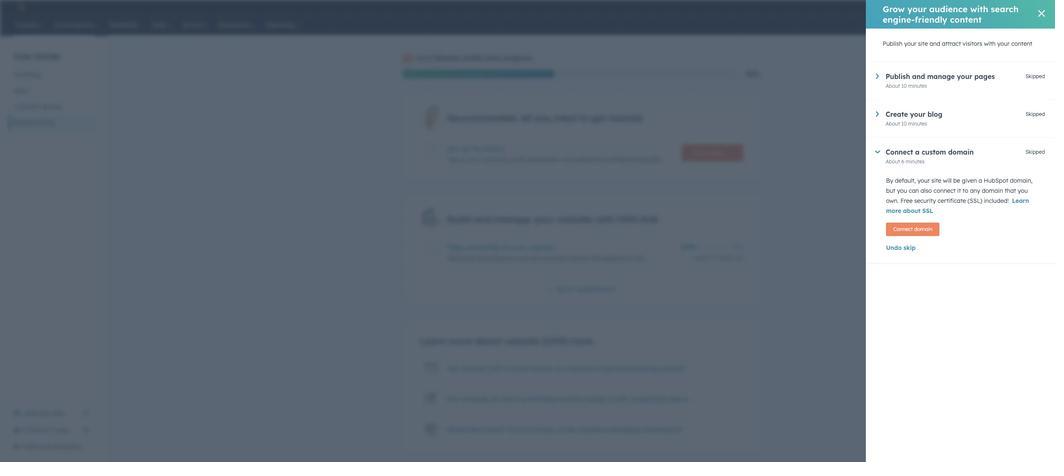 Task type: describe. For each thing, give the bounding box(es) containing it.
build inside take ownership of your website build and customize your site with powerful content management tools
[[448, 255, 461, 262]]

take
[[448, 244, 463, 252]]

friendly
[[915, 14, 948, 25]]

15
[[709, 255, 714, 261]]

show completed (1) button
[[548, 284, 615, 295]]

by default, your site will be given a hubspot domain, but you can also connect it to any domain that you own. free security certificate (ssl) included!
[[887, 177, 1033, 205]]

pomatoes
[[1006, 3, 1032, 10]]

security
[[915, 197, 937, 205]]

customer service
[[13, 103, 62, 111]]

site inside take ownership of your website build and customize your site with powerful content management tools
[[519, 255, 529, 262]]

skip
[[904, 244, 916, 252]]

website right performing
[[659, 365, 685, 373]]

hub
[[640, 214, 659, 225]]

connect a custom domain about 6 minutes
[[886, 148, 974, 165]]

domain inside connect domain link
[[915, 226, 933, 233]]

skipped for publish and manage your pages
[[1026, 73, 1046, 79]]

more for learn more about website (cms) tools
[[449, 336, 472, 347]]

custom
[[922, 148, 947, 156]]

left
[[736, 255, 744, 261]]

given
[[963, 177, 978, 185]]

domain inside "by default, your site will be given a hubspot domain, but you can also connect it to any domain that you own. free security certificate (ssl) included!"
[[983, 187, 1004, 195]]

help?
[[487, 426, 505, 434]]

set up the basics button
[[448, 145, 676, 153]]

this
[[617, 395, 629, 404]]

about inside create your blog about 10 minutes
[[886, 121, 901, 127]]

view your plan
[[24, 410, 65, 418]]

connect domain link
[[887, 223, 940, 236]]

progress
[[503, 54, 532, 62]]

customer service button
[[8, 99, 94, 115]]

more for learn more about ssl
[[887, 207, 902, 215]]

caret image
[[877, 74, 880, 79]]

to inside "by default, your site will be given a hubspot domain, but you can also connect it to any domain that you own. free security certificate (ssl) included!"
[[963, 187, 969, 195]]

ownership
[[465, 244, 500, 252]]

sales
[[13, 87, 28, 95]]

search
[[992, 4, 1019, 14]]

invite your team button
[[8, 422, 94, 439]]

1 horizontal spatial website
[[434, 54, 461, 62]]

cms
[[617, 214, 638, 225]]

will
[[944, 177, 952, 185]]

invite your team
[[24, 427, 70, 435]]

customer
[[13, 103, 40, 111]]

33%
[[734, 244, 744, 250]]

quick
[[511, 365, 529, 373]]

your website (cms) tools progress
[[416, 54, 532, 62]]

a right find
[[524, 426, 528, 434]]

sales button
[[8, 83, 94, 99]]

0 vertical spatial tools
[[485, 54, 501, 62]]

your inside button
[[41, 427, 54, 435]]

your inside "by default, your site will be given a hubspot domain, but you can also connect it to any domain that you own. free security certificate (ssl) included!"
[[918, 177, 930, 185]]

teammates,
[[527, 156, 560, 164]]

customize
[[475, 255, 503, 262]]

minutes inside create your blog about 10 minutes
[[909, 121, 928, 127]]

about inside connect a custom domain about 6 minutes
[[886, 159, 901, 165]]

take ownership of your website button
[[448, 244, 676, 252]]

but
[[887, 187, 896, 195]]

10 inside publish and manage your pages about 10 minutes
[[902, 83, 907, 89]]

skipped for connect a custom domain
[[1026, 149, 1046, 155]]

1 horizontal spatial you
[[898, 187, 908, 195]]

connect
[[934, 187, 956, 195]]

about for ssl
[[904, 207, 921, 215]]

build and manage your website with cms hub
[[448, 214, 659, 225]]

6
[[902, 159, 905, 165]]

user guide views element
[[8, 36, 94, 131]]

publish and manage your pages about 10 minutes
[[886, 72, 996, 89]]

and inside publish and manage your pages about 10 minutes
[[913, 72, 926, 81]]

tools inside take ownership of your website build and customize your site with powerful content management tools
[[631, 255, 645, 262]]

1 horizontal spatial in
[[609, 395, 615, 404]]

your right of
[[511, 244, 526, 252]]

and inside set up the basics import your contacts, invite teammates, and understand hubspot properties
[[562, 156, 572, 164]]

site inside "by default, your site will be given a hubspot domain, but you can also connect it to any domain that you own. free security certificate (ssl) included!"
[[932, 177, 942, 185]]

0 horizontal spatial started
[[461, 365, 486, 373]]

content inside grow your audience with search engine-friendly content
[[951, 14, 982, 25]]

recommended: all you need to get started
[[448, 112, 642, 124]]

default,
[[896, 177, 916, 185]]

your down of
[[505, 255, 517, 262]]

0 horizontal spatial you
[[535, 112, 552, 124]]

connect for domain
[[894, 226, 913, 233]]

performing
[[619, 365, 657, 373]]

1 build from the top
[[448, 214, 471, 225]]

create your blog about 10 minutes
[[886, 110, 943, 127]]

start tasks button
[[682, 145, 744, 162]]

intro
[[502, 395, 518, 404]]

contacts,
[[483, 156, 508, 164]]

hubspot for need some help? find a partner in the hubspot solutions directory
[[579, 426, 609, 434]]

undo skip button
[[887, 243, 1036, 253]]

understand
[[574, 156, 606, 164]]

domain,
[[1011, 177, 1033, 185]]

visitors
[[963, 40, 983, 48]]

tyler black image
[[997, 3, 1004, 11]]

lesson
[[531, 365, 552, 373]]

recommended:
[[448, 112, 518, 124]]

need
[[554, 112, 577, 124]]

and left attract
[[930, 40, 941, 48]]

invite
[[24, 427, 40, 435]]

marketing
[[13, 71, 42, 79]]

be
[[954, 177, 961, 185]]

connect for a
[[886, 148, 914, 156]]

website inside button
[[13, 119, 36, 127]]

up
[[460, 145, 469, 153]]

a left hands-
[[461, 395, 466, 404]]

manage for build
[[494, 214, 531, 225]]

Search HubSpot search field
[[938, 18, 1041, 32]]

audience
[[930, 4, 968, 14]]

0 vertical spatial demo
[[669, 395, 688, 404]]

get for get started with a quick lesson on creating a high-performing website
[[448, 365, 459, 373]]

tasks
[[709, 149, 724, 157]]

directory
[[644, 426, 675, 434]]

your website (cms) tools progress progress bar
[[403, 70, 554, 78]]

with inside grow your audience with search engine-friendly content
[[971, 4, 989, 14]]

blog
[[928, 110, 943, 119]]

a inside connect a custom domain about 6 minutes
[[916, 148, 920, 156]]

set up the basics import your contacts, invite teammates, and understand hubspot properties
[[448, 145, 662, 164]]

search image
[[1038, 22, 1044, 28]]

settings image
[[965, 4, 973, 11]]

minutes right 15
[[716, 255, 735, 261]]

with inside take ownership of your website build and customize your site with powerful content management tools
[[530, 255, 542, 262]]

need some help? find a partner in the hubspot solutions directory link
[[448, 426, 684, 437]]

your left plan
[[39, 410, 51, 418]]

pages inside publish and manage your pages about 10 minutes
[[975, 72, 996, 81]]

a inside "by default, your site will be given a hubspot domain, but you can also connect it to any domain that you own. free security certificate (ssl) included!"
[[979, 177, 983, 185]]

set
[[448, 145, 458, 153]]

content inside take ownership of your website build and customize your site with powerful content management tools
[[569, 255, 591, 262]]

attract
[[943, 40, 962, 48]]

2 vertical spatial (cms)
[[542, 336, 569, 347]]

show completed (1)
[[557, 286, 615, 293]]

demo inside "link"
[[66, 444, 81, 451]]

upgrade
[[880, 4, 904, 11]]

own.
[[887, 197, 899, 205]]

a left high-
[[595, 365, 599, 373]]

hubspot for by default, your site will be given a hubspot domain, but you can also connect it to any domain that you own. free security certificate (ssl) included!
[[985, 177, 1009, 185]]

skipped for create your blog
[[1026, 111, 1046, 117]]

your inside publish and manage your pages about 10 minutes
[[958, 72, 973, 81]]

management
[[592, 255, 630, 262]]

building
[[529, 395, 556, 404]]

publish for and
[[886, 72, 911, 81]]

some
[[467, 426, 485, 434]]



Task type: vqa. For each thing, say whether or not it's contained in the screenshot.
33%
yes



Task type: locate. For each thing, give the bounding box(es) containing it.
to right intro
[[520, 395, 527, 404]]

your down publish your site and attract visitors with your content
[[958, 72, 973, 81]]

3 skipped from the top
[[1026, 149, 1046, 155]]

0 horizontal spatial about
[[475, 336, 502, 347]]

caret image for connect
[[875, 151, 881, 154]]

close image
[[1039, 10, 1046, 17]]

0 horizontal spatial (cms)
[[37, 119, 54, 127]]

2 vertical spatial domain
[[915, 226, 933, 233]]

you down "default,"
[[898, 187, 908, 195]]

start left tasks
[[693, 149, 707, 157]]

marketplaces button
[[928, 0, 946, 13]]

pages down the visitors
[[975, 72, 996, 81]]

view your plan link
[[8, 405, 94, 422]]

content
[[951, 14, 982, 25], [1012, 40, 1033, 48], [569, 255, 591, 262]]

2 10 from the top
[[902, 121, 907, 127]]

grow your audience with search engine-friendly content dialog
[[866, 0, 1056, 463]]

can
[[909, 187, 920, 195]]

and inside take ownership of your website build and customize your site with powerful content management tools
[[463, 255, 474, 262]]

start for start overview demo
[[24, 444, 37, 451]]

1 skipped from the top
[[1026, 73, 1046, 79]]

calling icon image
[[916, 3, 923, 11]]

user guide
[[13, 51, 60, 61]]

hubspot up that
[[985, 177, 1009, 185]]

your inside set up the basics import your contacts, invite teammates, and understand hubspot properties
[[469, 156, 481, 164]]

it
[[958, 187, 962, 195]]

a left quick at bottom
[[504, 365, 509, 373]]

the right partner
[[566, 426, 577, 434]]

0 vertical spatial website
[[434, 54, 461, 62]]

to left get
[[580, 112, 589, 124]]

0 horizontal spatial pages
[[586, 395, 607, 404]]

connect up 6
[[886, 148, 914, 156]]

1 vertical spatial demo
[[66, 444, 81, 451]]

link opens in a new window image
[[83, 411, 89, 417]]

manage down attract
[[928, 72, 956, 81]]

0 vertical spatial in
[[609, 395, 615, 404]]

1 vertical spatial in
[[558, 426, 564, 434]]

domain
[[949, 148, 974, 156], [983, 187, 1004, 195], [915, 226, 933, 233]]

1 10 from the top
[[902, 83, 907, 89]]

0 vertical spatial more
[[887, 207, 902, 215]]

1 vertical spatial the
[[566, 426, 577, 434]]

of
[[502, 244, 509, 252]]

0 vertical spatial about
[[904, 207, 921, 215]]

(cms) inside button
[[37, 119, 54, 127]]

0 horizontal spatial content
[[569, 255, 591, 262]]

grow
[[883, 4, 905, 14]]

start inside "link"
[[24, 444, 37, 451]]

in left this
[[609, 395, 615, 404]]

2 vertical spatial to
[[520, 395, 527, 404]]

all
[[521, 112, 532, 124]]

publish for your
[[883, 40, 903, 48]]

more
[[887, 207, 902, 215], [449, 336, 472, 347]]

1 horizontal spatial learn
[[1013, 197, 1030, 205]]

interactive
[[631, 395, 667, 404]]

1 vertical spatial connect
[[894, 226, 913, 233]]

1 vertical spatial site
[[932, 177, 942, 185]]

1 get from the top
[[448, 365, 459, 373]]

settings link
[[964, 2, 974, 11]]

your left blog
[[911, 110, 926, 119]]

partner
[[531, 426, 556, 434]]

get started with a quick lesson on creating a high-performing website link
[[448, 365, 685, 373]]

started up hands-
[[461, 365, 486, 373]]

started right get
[[609, 112, 642, 124]]

the inside set up the basics import your contacts, invite teammates, and understand hubspot properties
[[471, 145, 482, 153]]

solutions
[[611, 426, 642, 434]]

1 vertical spatial manage
[[494, 214, 531, 225]]

about down create
[[886, 121, 901, 127]]

site
[[919, 40, 929, 48], [932, 177, 942, 185], [519, 255, 529, 262]]

site down friendly
[[919, 40, 929, 48]]

[object object] complete progress bar
[[681, 246, 697, 249]]

0 vertical spatial learn
[[1013, 197, 1030, 205]]

menu
[[865, 0, 1046, 13]]

free
[[901, 197, 913, 205]]

menu item
[[910, 0, 912, 13]]

0 vertical spatial the
[[471, 145, 482, 153]]

notifications image
[[979, 4, 987, 11]]

start inside button
[[693, 149, 707, 157]]

a left custom
[[916, 148, 920, 156]]

1 vertical spatial hubspot
[[985, 177, 1009, 185]]

caret image for create
[[877, 111, 880, 117]]

1 vertical spatial tools
[[631, 255, 645, 262]]

domain up included!
[[983, 187, 1004, 195]]

(cms) up your website (cms) tools progress 'progress bar'
[[463, 54, 482, 62]]

1 vertical spatial about
[[475, 336, 502, 347]]

and
[[930, 40, 941, 48], [913, 72, 926, 81], [562, 156, 572, 164], [473, 214, 491, 225], [463, 255, 474, 262]]

your up also
[[918, 177, 930, 185]]

connect
[[886, 148, 914, 156], [894, 226, 913, 233]]

2 horizontal spatial to
[[963, 187, 969, 195]]

0 horizontal spatial to
[[520, 395, 527, 404]]

0 horizontal spatial learn
[[420, 336, 446, 347]]

2 horizontal spatial you
[[1018, 187, 1029, 195]]

(ssl)
[[968, 197, 983, 205]]

and down set up the basics "button"
[[562, 156, 572, 164]]

0 horizontal spatial on
[[491, 395, 500, 404]]

undo skip
[[887, 244, 916, 252]]

1 vertical spatial 10
[[902, 121, 907, 127]]

link opens in a new window image inside the view your plan link
[[83, 409, 89, 419]]

website right building
[[558, 395, 584, 404]]

tools up your website (cms) tools progress 'progress bar'
[[485, 54, 501, 62]]

get for get a hands-on intro to building website pages in this interactive demo
[[448, 395, 459, 404]]

2 get from the top
[[448, 395, 459, 404]]

10 up create
[[902, 83, 907, 89]]

2 vertical spatial hubspot
[[579, 426, 609, 434]]

with left cms
[[595, 214, 615, 225]]

hubspot left solutions
[[579, 426, 609, 434]]

tools right management
[[631, 255, 645, 262]]

hubspot left properties
[[607, 156, 632, 164]]

learn more about ssl link
[[887, 197, 1030, 215]]

with left quick at bottom
[[488, 365, 502, 373]]

2 skipped from the top
[[1026, 111, 1046, 117]]

site left will
[[932, 177, 942, 185]]

0 horizontal spatial demo
[[66, 444, 81, 451]]

build down take
[[448, 255, 461, 262]]

website
[[434, 54, 461, 62], [13, 119, 36, 127]]

your up 'take ownership of your website' button
[[534, 214, 555, 225]]

2 horizontal spatial tools
[[631, 255, 645, 262]]

also
[[921, 187, 933, 195]]

marketplaces image
[[933, 4, 941, 11]]

your inside grow your audience with search engine-friendly content
[[908, 4, 927, 14]]

to right it
[[963, 187, 969, 195]]

the inside need some help? find a partner in the hubspot solutions directory link
[[566, 426, 577, 434]]

minutes up create your blog about 10 minutes
[[909, 83, 928, 89]]

skipped
[[1026, 73, 1046, 79], [1026, 111, 1046, 117], [1026, 149, 1046, 155]]

learn for learn more about website (cms) tools
[[420, 336, 446, 347]]

1 vertical spatial skipped
[[1026, 111, 1046, 117]]

pages left this
[[586, 395, 607, 404]]

about inside learn more about ssl
[[904, 207, 921, 215]]

engine-
[[883, 14, 915, 25]]

2 vertical spatial skipped
[[1026, 149, 1046, 155]]

powerful
[[544, 255, 568, 262]]

0 vertical spatial pages
[[975, 72, 996, 81]]

1 vertical spatial caret image
[[875, 151, 881, 154]]

0 vertical spatial connect
[[886, 148, 914, 156]]

0 vertical spatial hubspot
[[607, 156, 632, 164]]

(cms) down customer service button
[[37, 119, 54, 127]]

you right all
[[535, 112, 552, 124]]

learn for learn more about ssl
[[1013, 197, 1030, 205]]

domain inside connect a custom domain about 6 minutes
[[949, 148, 974, 156]]

demo right interactive
[[669, 395, 688, 404]]

search button
[[1034, 18, 1048, 32]]

0 vertical spatial 10
[[902, 83, 907, 89]]

hubspot inside set up the basics import your contacts, invite teammates, and understand hubspot properties
[[607, 156, 632, 164]]

included!
[[985, 197, 1009, 205]]

1 vertical spatial build
[[448, 255, 461, 262]]

0 vertical spatial skipped
[[1026, 73, 1046, 79]]

user
[[13, 51, 33, 61]]

1 vertical spatial (cms)
[[37, 119, 54, 127]]

your down the 'up'
[[469, 156, 481, 164]]

start for start tasks
[[693, 149, 707, 157]]

website down customer on the top of page
[[13, 119, 36, 127]]

pomatoes button
[[992, 0, 1045, 13]]

1 vertical spatial publish
[[886, 72, 911, 81]]

10 down create
[[902, 121, 907, 127]]

start
[[693, 149, 707, 157], [24, 444, 37, 451]]

0 horizontal spatial manage
[[494, 214, 531, 225]]

your
[[416, 54, 432, 62]]

content down pomatoes at the right of page
[[1012, 40, 1033, 48]]

1 horizontal spatial to
[[580, 112, 589, 124]]

and up ownership
[[473, 214, 491, 225]]

connect up undo skip
[[894, 226, 913, 233]]

0 vertical spatial domain
[[949, 148, 974, 156]]

the
[[471, 145, 482, 153], [566, 426, 577, 434]]

1 horizontal spatial content
[[951, 14, 982, 25]]

website inside take ownership of your website build and customize your site with powerful content management tools
[[529, 244, 554, 252]]

and down take
[[463, 255, 474, 262]]

1 horizontal spatial started
[[609, 112, 642, 124]]

1 vertical spatial pages
[[586, 395, 607, 404]]

publish
[[883, 40, 903, 48], [886, 72, 911, 81]]

learn more about ssl
[[887, 197, 1030, 215]]

marketing button
[[8, 67, 94, 83]]

1 horizontal spatial on
[[554, 365, 563, 373]]

website right your
[[434, 54, 461, 62]]

minutes inside connect a custom domain about 6 minutes
[[906, 159, 925, 165]]

need some help? find a partner in the hubspot solutions directory
[[448, 426, 675, 434]]

start down the invite
[[24, 444, 37, 451]]

about for website
[[475, 336, 502, 347]]

0 vertical spatial publish
[[883, 40, 903, 48]]

publish inside publish and manage your pages about 10 minutes
[[886, 72, 911, 81]]

pages
[[975, 72, 996, 81], [586, 395, 607, 404]]

hubspot inside need some help? find a partner in the hubspot solutions directory link
[[579, 426, 609, 434]]

website up 'take ownership of your website' button
[[558, 214, 592, 225]]

0 horizontal spatial the
[[471, 145, 482, 153]]

1 vertical spatial to
[[963, 187, 969, 195]]

caret image
[[877, 111, 880, 117], [875, 151, 881, 154]]

0 horizontal spatial more
[[449, 336, 472, 347]]

a right 'given'
[[979, 177, 983, 185]]

1 vertical spatial on
[[491, 395, 500, 404]]

about inside publish and manage your pages about 10 minutes
[[886, 83, 901, 89]]

get started with a quick lesson on creating a high-performing website
[[448, 365, 685, 373]]

start overview demo
[[24, 444, 81, 451]]

1 horizontal spatial the
[[566, 426, 577, 434]]

with up search hubspot 'search field'
[[971, 4, 989, 14]]

you down 'domain,'
[[1018, 187, 1029, 195]]

1 horizontal spatial domain
[[949, 148, 974, 156]]

0 horizontal spatial website
[[13, 119, 36, 127]]

1 vertical spatial content
[[1012, 40, 1033, 48]]

minutes inside publish and manage your pages about 10 minutes
[[909, 83, 928, 89]]

0 vertical spatial (cms)
[[463, 54, 482, 62]]

site left powerful
[[519, 255, 529, 262]]

1 horizontal spatial about
[[904, 207, 921, 215]]

about left 15
[[693, 255, 708, 261]]

1 horizontal spatial (cms)
[[463, 54, 482, 62]]

2 horizontal spatial (cms)
[[542, 336, 569, 347]]

on left intro
[[491, 395, 500, 404]]

0 vertical spatial site
[[919, 40, 929, 48]]

hubspot
[[607, 156, 632, 164], [985, 177, 1009, 185], [579, 426, 609, 434]]

1 horizontal spatial tools
[[572, 336, 594, 347]]

publish down the engine-
[[883, 40, 903, 48]]

0 vertical spatial manage
[[928, 72, 956, 81]]

get a hands-on intro to building website pages in this interactive demo link
[[448, 395, 688, 404]]

the right the 'up'
[[471, 145, 482, 153]]

manage
[[928, 72, 956, 81], [494, 214, 531, 225]]

upgrade image
[[871, 4, 879, 11]]

team
[[55, 427, 70, 435]]

content down settings icon
[[951, 14, 982, 25]]

0 vertical spatial build
[[448, 214, 471, 225]]

your left marketplaces icon
[[908, 4, 927, 14]]

start tasks
[[693, 149, 724, 157]]

demo
[[669, 395, 688, 404], [66, 444, 81, 451]]

minutes right 6
[[906, 159, 925, 165]]

minutes
[[909, 83, 928, 89], [909, 121, 928, 127], [906, 159, 925, 165], [716, 255, 735, 261]]

1 horizontal spatial site
[[919, 40, 929, 48]]

1 horizontal spatial start
[[693, 149, 707, 157]]

1 horizontal spatial more
[[887, 207, 902, 215]]

1 vertical spatial more
[[449, 336, 472, 347]]

0 vertical spatial to
[[580, 112, 589, 124]]

manage up of
[[494, 214, 531, 225]]

2 vertical spatial tools
[[572, 336, 594, 347]]

view
[[24, 410, 37, 418]]

invite
[[510, 156, 525, 164]]

basics
[[484, 145, 505, 153]]

by
[[887, 177, 894, 185]]

service
[[42, 103, 62, 111]]

0 horizontal spatial tools
[[485, 54, 501, 62]]

1 vertical spatial website
[[13, 119, 36, 127]]

and right caret image
[[913, 72, 926, 81]]

manage for publish
[[928, 72, 956, 81]]

website up quick at bottom
[[505, 336, 540, 347]]

menu containing pomatoes
[[865, 0, 1046, 13]]

website (cms) button
[[8, 115, 94, 131]]

show
[[557, 286, 573, 293]]

0 horizontal spatial domain
[[915, 226, 933, 233]]

website up powerful
[[529, 244, 554, 252]]

more inside learn more about ssl
[[887, 207, 902, 215]]

publish your site and attract visitors with your content
[[883, 40, 1033, 48]]

that
[[1005, 187, 1017, 195]]

link opens in a new window image
[[83, 409, 89, 419], [677, 427, 683, 437], [677, 428, 683, 434]]

content down 'take ownership of your website' button
[[569, 255, 591, 262]]

website (cms)
[[13, 119, 54, 127]]

2 horizontal spatial site
[[932, 177, 942, 185]]

publish right caret image
[[886, 72, 911, 81]]

your inside create your blog about 10 minutes
[[911, 110, 926, 119]]

demo down team
[[66, 444, 81, 451]]

hubspot image
[[15, 2, 25, 12]]

0 horizontal spatial in
[[558, 426, 564, 434]]

1 vertical spatial start
[[24, 444, 37, 451]]

about
[[904, 207, 921, 215], [475, 336, 502, 347]]

1 horizontal spatial demo
[[669, 395, 688, 404]]

2 horizontal spatial domain
[[983, 187, 1004, 195]]

in right partner
[[558, 426, 564, 434]]

domain down ssl
[[915, 226, 933, 233]]

a
[[916, 148, 920, 156], [979, 177, 983, 185], [504, 365, 509, 373], [595, 365, 599, 373], [461, 395, 466, 404], [524, 426, 528, 434]]

0 vertical spatial caret image
[[877, 111, 880, 117]]

your down the engine-
[[905, 40, 917, 48]]

hubspot inside "by default, your site will be given a hubspot domain, but you can also connect it to any domain that you own. free security certificate (ssl) included!"
[[985, 177, 1009, 185]]

connect inside connect a custom domain about 6 minutes
[[886, 148, 914, 156]]

0 horizontal spatial start
[[24, 444, 37, 451]]

0 horizontal spatial site
[[519, 255, 529, 262]]

undo
[[887, 244, 902, 252]]

with right the visitors
[[985, 40, 996, 48]]

build up take
[[448, 214, 471, 225]]

with
[[971, 4, 989, 14], [985, 40, 996, 48], [595, 214, 615, 225], [530, 255, 542, 262], [488, 365, 502, 373]]

10 inside create your blog about 10 minutes
[[902, 121, 907, 127]]

1 vertical spatial domain
[[983, 187, 1004, 195]]

on right lesson
[[554, 365, 563, 373]]

create
[[886, 110, 909, 119]]

calling icon button
[[912, 1, 927, 12]]

(cms) up get started with a quick lesson on creating a high-performing website link
[[542, 336, 569, 347]]

0 vertical spatial started
[[609, 112, 642, 124]]

your left team
[[41, 427, 54, 435]]

manage inside publish and manage your pages about 10 minutes
[[928, 72, 956, 81]]

domain right custom
[[949, 148, 974, 156]]

1 horizontal spatial pages
[[975, 72, 996, 81]]

overview
[[39, 444, 64, 451]]

your down search hubspot 'search field'
[[998, 40, 1010, 48]]

tools up 'creating'
[[572, 336, 594, 347]]

2 vertical spatial site
[[519, 255, 529, 262]]

1 horizontal spatial manage
[[928, 72, 956, 81]]

learn inside learn more about ssl
[[1013, 197, 1030, 205]]

0 vertical spatial content
[[951, 14, 982, 25]]

about up create
[[886, 83, 901, 89]]

help image
[[951, 4, 959, 11]]

2 build from the top
[[448, 255, 461, 262]]

0 vertical spatial start
[[693, 149, 707, 157]]

about left 6
[[886, 159, 901, 165]]

with left powerful
[[530, 255, 542, 262]]

2 horizontal spatial content
[[1012, 40, 1033, 48]]

minutes up custom
[[909, 121, 928, 127]]

import
[[448, 156, 467, 164]]

connect domain
[[894, 226, 933, 233]]

ssl
[[923, 207, 934, 215]]

0 vertical spatial on
[[554, 365, 563, 373]]



